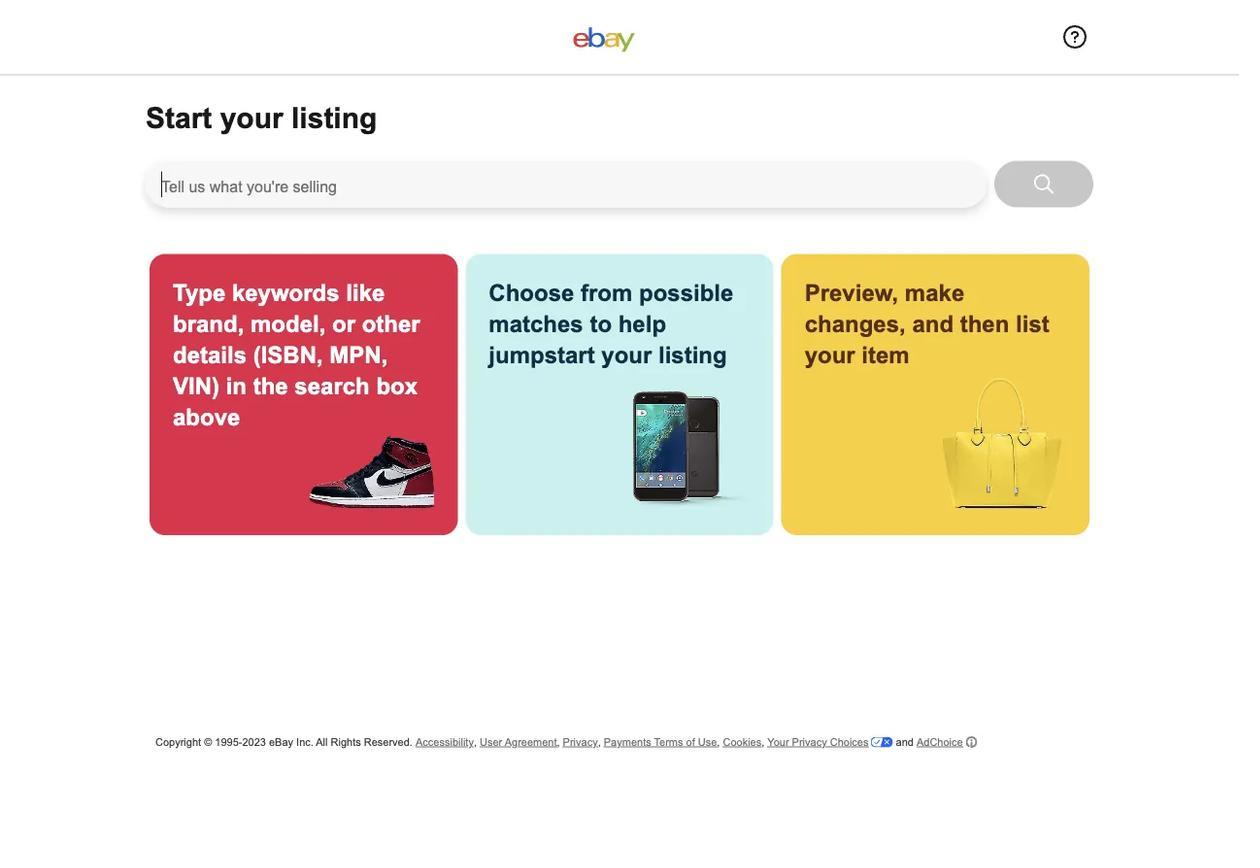 Task type: describe. For each thing, give the bounding box(es) containing it.
©
[[204, 736, 212, 748]]

brand,
[[173, 311, 244, 337]]

your privacy choices link
[[768, 736, 893, 749]]

matches
[[489, 311, 584, 337]]

list
[[1016, 311, 1050, 337]]

in
[[226, 373, 247, 399]]

4 , from the left
[[717, 736, 720, 748]]

preview,
[[805, 280, 899, 306]]

choose
[[489, 280, 574, 306]]

your
[[768, 736, 789, 748]]

terms
[[654, 736, 683, 748]]

choose from possible matches to help jumpstart your listing
[[489, 280, 734, 368]]

model,
[[251, 311, 326, 337]]

then
[[961, 311, 1010, 337]]

2023
[[242, 736, 266, 748]]

your inside preview, make changes, and then list your item
[[805, 342, 856, 368]]

accessibility
[[416, 736, 474, 748]]

help
[[619, 311, 666, 337]]

listing inside choose from possible matches to help jumpstart your listing
[[659, 342, 727, 368]]

1 privacy from the left
[[563, 736, 598, 748]]

image3 image
[[937, 378, 1067, 509]]

type keywords like brand, model, or other details (isbn, mpn, vin) in the search box above
[[173, 280, 420, 430]]

0 vertical spatial listing
[[291, 102, 377, 134]]

image2 image
[[620, 373, 751, 509]]

type
[[173, 280, 226, 306]]

keywords
[[232, 280, 340, 306]]

preview, make changes, and then list your item
[[805, 280, 1050, 368]]

like
[[346, 280, 385, 306]]

adchoice
[[917, 736, 963, 748]]

1 vertical spatial and
[[896, 736, 914, 748]]

of
[[686, 736, 695, 748]]

agreement
[[505, 736, 557, 748]]

payments terms of use link
[[604, 736, 717, 749]]

0 horizontal spatial your
[[220, 102, 283, 134]]

item
[[862, 342, 910, 368]]

and adchoice
[[893, 736, 963, 748]]

start
[[146, 102, 212, 134]]

3 , from the left
[[598, 736, 601, 748]]

mpn,
[[330, 342, 388, 368]]



Task type: locate. For each thing, give the bounding box(es) containing it.
0 vertical spatial and
[[913, 311, 954, 337]]

copyright © 1995-2023 ebay inc. all rights reserved. accessibility , user agreement , privacy , payments terms of use , cookies , your privacy choices
[[155, 736, 869, 748]]

and
[[913, 311, 954, 337], [896, 736, 914, 748]]

accessibility link
[[416, 736, 474, 749]]

vin)
[[173, 373, 220, 399]]

all
[[316, 736, 328, 748]]

reserved.
[[364, 736, 413, 748]]

user
[[480, 736, 502, 748]]

jumpstart
[[489, 342, 595, 368]]

1 horizontal spatial listing
[[659, 342, 727, 368]]

and inside preview, make changes, and then list your item
[[913, 311, 954, 337]]

your
[[220, 102, 283, 134], [602, 342, 652, 368], [805, 342, 856, 368]]

changes,
[[805, 311, 906, 337]]

, left payments at the bottom of the page
[[598, 736, 601, 748]]

copyright
[[155, 736, 201, 748]]

5 , from the left
[[762, 736, 765, 748]]

Tell us what you're selling text field
[[146, 161, 987, 207]]

2 privacy from the left
[[792, 736, 827, 748]]

above
[[173, 404, 240, 430]]

make
[[905, 280, 965, 306]]

privacy left payments at the bottom of the page
[[563, 736, 598, 748]]

possible
[[639, 280, 734, 306]]

box
[[376, 373, 418, 399]]

use
[[698, 736, 717, 748]]

1 , from the left
[[474, 736, 477, 748]]

and down the make on the right of page
[[913, 311, 954, 337]]

, left your
[[762, 736, 765, 748]]

your down the changes,
[[805, 342, 856, 368]]

2 , from the left
[[557, 736, 560, 748]]

other
[[362, 311, 420, 337]]

and left adchoice
[[896, 736, 914, 748]]

ebay
[[269, 736, 293, 748]]

1995-
[[215, 736, 242, 748]]

0 horizontal spatial privacy
[[563, 736, 598, 748]]

adchoice link
[[917, 735, 978, 749]]

from
[[581, 280, 633, 306]]

1 vertical spatial listing
[[659, 342, 727, 368]]

cookies link
[[723, 736, 762, 749]]

privacy
[[563, 736, 598, 748], [792, 736, 827, 748]]

the
[[253, 373, 288, 399]]

payments
[[604, 736, 652, 748]]

choices
[[830, 736, 869, 748]]

(isbn,
[[253, 342, 323, 368]]

start your listing
[[146, 102, 377, 134]]

, left privacy link
[[557, 736, 560, 748]]

, left user
[[474, 736, 477, 748]]

2 horizontal spatial your
[[805, 342, 856, 368]]

,
[[474, 736, 477, 748], [557, 736, 560, 748], [598, 736, 601, 748], [717, 736, 720, 748], [762, 736, 765, 748]]

1 horizontal spatial privacy
[[792, 736, 827, 748]]

user agreement link
[[480, 736, 557, 749]]

, left cookies
[[717, 736, 720, 748]]

privacy right your
[[792, 736, 827, 748]]

or
[[332, 311, 356, 337]]

cookies
[[723, 736, 762, 748]]

privacy link
[[563, 736, 598, 749]]

inc.
[[296, 736, 314, 748]]

your right start
[[220, 102, 283, 134]]

search
[[295, 373, 370, 399]]

listing
[[291, 102, 377, 134], [659, 342, 727, 368]]

details
[[173, 342, 247, 368]]

to
[[590, 311, 612, 337]]

1 horizontal spatial your
[[602, 342, 652, 368]]

image1 image
[[304, 433, 435, 509]]

rights
[[331, 736, 361, 748]]

0 horizontal spatial listing
[[291, 102, 377, 134]]

your inside choose from possible matches to help jumpstart your listing
[[602, 342, 652, 368]]

your down help
[[602, 342, 652, 368]]



Task type: vqa. For each thing, say whether or not it's contained in the screenshot.
Possible
yes



